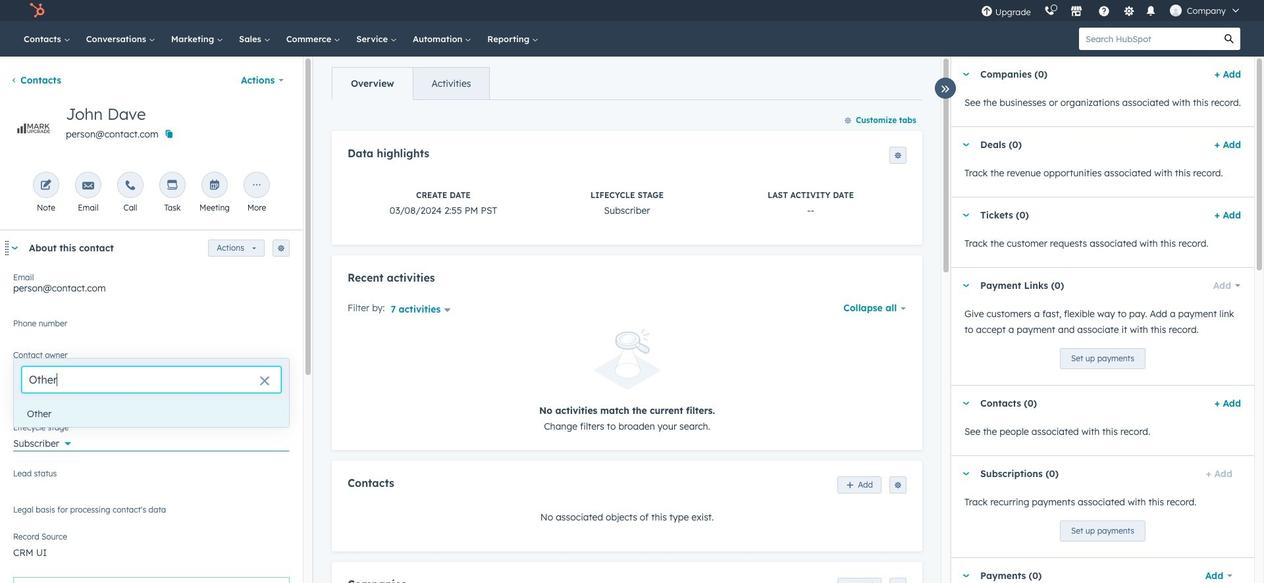 Task type: vqa. For each thing, say whether or not it's contained in the screenshot.
the leftmost alert
yes



Task type: locate. For each thing, give the bounding box(es) containing it.
0 horizontal spatial alert
[[13, 578, 290, 583]]

list box
[[14, 401, 289, 427]]

-- text field
[[13, 394, 290, 415]]

navigation
[[332, 67, 490, 100]]

Search HubSpot search field
[[1079, 28, 1218, 50]]

None text field
[[13, 317, 290, 343]]

alert
[[348, 329, 907, 434], [13, 578, 290, 583]]

menu
[[974, 0, 1248, 21]]

jacob simon image
[[1170, 5, 1182, 16]]

0 vertical spatial alert
[[348, 329, 907, 434]]

Search search field
[[22, 367, 281, 393]]

caret image
[[962, 143, 970, 146], [962, 214, 970, 217], [11, 247, 18, 250], [962, 284, 970, 287], [962, 402, 970, 405], [962, 472, 970, 476], [962, 574, 970, 578]]

caret image
[[962, 73, 970, 76]]



Task type: describe. For each thing, give the bounding box(es) containing it.
call image
[[124, 180, 136, 192]]

marketplaces image
[[1070, 6, 1082, 18]]

more image
[[251, 180, 263, 192]]

task image
[[167, 180, 178, 192]]

email image
[[82, 180, 94, 192]]

manage card settings image
[[277, 245, 285, 253]]

meeting image
[[209, 180, 221, 192]]

clear input image
[[259, 377, 270, 387]]

1 horizontal spatial alert
[[348, 329, 907, 434]]

note image
[[40, 180, 52, 192]]

1 vertical spatial alert
[[13, 578, 290, 583]]



